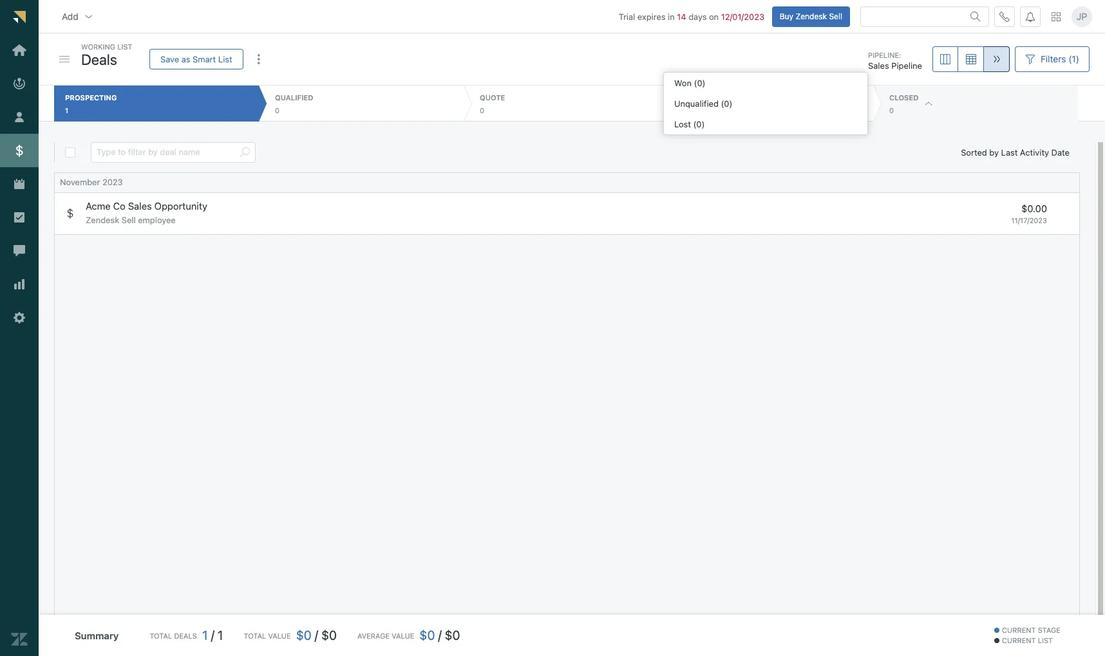 Task type: describe. For each thing, give the bounding box(es) containing it.
zendesk image
[[11, 632, 28, 649]]

jp
[[1077, 11, 1087, 22]]

stage
[[1038, 627, 1061, 635]]

2023
[[102, 177, 123, 187]]

days
[[689, 11, 707, 22]]

total value $0 / $0
[[244, 629, 337, 643]]

average value $0 / $0
[[357, 629, 460, 643]]

november 2023
[[60, 177, 123, 187]]

save
[[160, 54, 179, 64]]

lost  (0)
[[674, 119, 705, 129]]

sorted by last activity date
[[961, 147, 1070, 158]]

acme co sales opportunity zendesk sell employee
[[86, 200, 207, 225]]

as
[[181, 54, 190, 64]]

deals inside total deals 1 / 1
[[174, 632, 197, 641]]

employee
[[138, 215, 176, 225]]

bell image
[[1025, 11, 1036, 22]]

acme
[[86, 200, 111, 212]]

1 inside the prospecting 1
[[65, 106, 68, 115]]

by
[[990, 147, 999, 158]]

date
[[1052, 147, 1070, 158]]

on
[[709, 11, 719, 22]]

zendesk inside button
[[796, 11, 827, 21]]

acme co sales opportunity link
[[86, 200, 207, 213]]

in
[[668, 11, 675, 22]]

filters
[[1041, 53, 1066, 64]]

0 for qualified 0
[[275, 106, 280, 115]]

handler image
[[59, 56, 70, 62]]

closed
[[889, 93, 919, 102]]

quote
[[480, 93, 505, 102]]

trial expires in 14 days on 12/01/2023
[[619, 11, 765, 22]]

summary
[[75, 630, 119, 642]]

/ for average value $0 / $0
[[438, 629, 442, 643]]

working list deals
[[81, 43, 132, 68]]

total deals 1 / 1
[[150, 629, 223, 643]]

won  (0)
[[674, 78, 706, 88]]

deals inside working list deals
[[81, 51, 117, 68]]

12/01/2023
[[721, 11, 765, 22]]

overflow vertical fill image
[[254, 54, 264, 64]]

co
[[113, 200, 126, 212]]

unqualified  (0)
[[674, 99, 733, 109]]

filters (1)
[[1041, 53, 1080, 64]]

current stage
[[1002, 627, 1061, 635]]

sales inside pipeline: sales pipeline
[[868, 61, 889, 71]]

/ for total deals 1 / 1
[[211, 629, 214, 643]]

/ for total value $0 / $0
[[315, 629, 318, 643]]

zendesk sell employee link
[[86, 215, 176, 227]]

filters (1) button
[[1015, 46, 1090, 72]]

unqualified
[[674, 99, 719, 109]]

current for current list
[[1002, 637, 1036, 645]]

sell inside acme co sales opportunity zendesk sell employee
[[122, 215, 136, 225]]

sorted
[[961, 147, 987, 158]]

0 for quote 0
[[480, 106, 484, 115]]

jp button
[[1072, 6, 1092, 27]]

opportunity
[[154, 200, 207, 212]]

add
[[62, 11, 78, 22]]

pipeline: sales pipeline
[[868, 51, 922, 71]]

4 $0 from the left
[[445, 629, 460, 643]]

search image
[[971, 11, 981, 22]]

last
[[1001, 147, 1018, 158]]



Task type: locate. For each thing, give the bounding box(es) containing it.
0 vertical spatial sell
[[829, 11, 842, 21]]

/
[[211, 629, 214, 643], [315, 629, 318, 643], [438, 629, 442, 643]]

list right working
[[117, 43, 132, 51]]

1 total from the left
[[150, 632, 172, 641]]

total for 1
[[150, 632, 172, 641]]

average
[[357, 632, 390, 641]]

buy zendesk sell
[[780, 11, 842, 21]]

expires
[[638, 11, 666, 22]]

list right 'smart'
[[218, 54, 232, 64]]

1 vertical spatial sell
[[122, 215, 136, 225]]

1 horizontal spatial value
[[392, 632, 414, 641]]

2 horizontal spatial /
[[438, 629, 442, 643]]

0 down "closed"
[[889, 106, 894, 115]]

1 horizontal spatial sales
[[868, 61, 889, 71]]

1 horizontal spatial sell
[[829, 11, 842, 21]]

2 0 from the left
[[480, 106, 484, 115]]

0 for closed 0
[[889, 106, 894, 115]]

0 horizontal spatial zendesk
[[86, 215, 119, 225]]

(1)
[[1069, 53, 1080, 64]]

11/17/2023
[[1011, 217, 1047, 225]]

0 horizontal spatial list
[[117, 43, 132, 51]]

1 horizontal spatial 1
[[202, 629, 208, 643]]

1 $0 from the left
[[296, 629, 312, 643]]

0 down the quote
[[480, 106, 484, 115]]

total
[[150, 632, 172, 641], [244, 632, 266, 641]]

lost
[[674, 119, 691, 129]]

save as smart list button
[[149, 49, 243, 70]]

buy zendesk sell button
[[772, 6, 850, 27]]

1 vertical spatial zendesk
[[86, 215, 119, 225]]

current up current list
[[1002, 627, 1036, 635]]

0 horizontal spatial /
[[211, 629, 214, 643]]

value inside average value $0 / $0
[[392, 632, 414, 641]]

0 inside closure 0
[[685, 106, 689, 115]]

0 up lost  (0)
[[685, 106, 689, 115]]

list
[[1038, 637, 1053, 645]]

zendesk down acme
[[86, 215, 119, 225]]

current down current stage
[[1002, 637, 1036, 645]]

(0)
[[694, 78, 706, 88], [721, 99, 733, 109], [693, 119, 705, 129]]

save as smart list
[[160, 54, 232, 64]]

(0) right closure 0
[[721, 99, 733, 109]]

value inside total value $0 / $0
[[268, 632, 291, 641]]

list inside button
[[218, 54, 232, 64]]

0 horizontal spatial value
[[268, 632, 291, 641]]

zendesk right "buy" on the right top
[[796, 11, 827, 21]]

list
[[117, 43, 132, 51], [218, 54, 232, 64]]

closed 0
[[889, 93, 919, 115]]

0 inside "qualified 0"
[[275, 106, 280, 115]]

0 horizontal spatial total
[[150, 632, 172, 641]]

trial
[[619, 11, 635, 22]]

1 vertical spatial (0)
[[721, 99, 733, 109]]

1 / from the left
[[211, 629, 214, 643]]

chevron down image
[[84, 11, 94, 22]]

3 $0 from the left
[[420, 629, 435, 643]]

1
[[65, 106, 68, 115], [202, 629, 208, 643], [218, 629, 223, 643]]

sell inside button
[[829, 11, 842, 21]]

$0.00 11/17/2023
[[1011, 203, 1047, 225]]

value
[[268, 632, 291, 641], [392, 632, 414, 641]]

1 horizontal spatial deals
[[174, 632, 197, 641]]

search image
[[240, 147, 250, 158]]

0 horizontal spatial sales
[[128, 200, 152, 212]]

working
[[81, 43, 115, 51]]

0 inside closed 0
[[889, 106, 894, 115]]

calls image
[[1000, 11, 1010, 22]]

1 0 from the left
[[275, 106, 280, 115]]

sales inside acme co sales opportunity zendesk sell employee
[[128, 200, 152, 212]]

sales
[[868, 61, 889, 71], [128, 200, 152, 212]]

0 horizontal spatial deals
[[81, 51, 117, 68]]

1 current from the top
[[1002, 627, 1036, 635]]

buy
[[780, 11, 794, 21]]

(0) for lost  (0)
[[693, 119, 705, 129]]

activity
[[1020, 147, 1049, 158]]

1 horizontal spatial zendesk
[[796, 11, 827, 21]]

0 horizontal spatial 1
[[65, 106, 68, 115]]

2 value from the left
[[392, 632, 414, 641]]

closure
[[685, 93, 719, 102]]

$0
[[296, 629, 312, 643], [321, 629, 337, 643], [420, 629, 435, 643], [445, 629, 460, 643]]

0 vertical spatial sales
[[868, 61, 889, 71]]

2 / from the left
[[315, 629, 318, 643]]

4 0 from the left
[[889, 106, 894, 115]]

(0) up the closure
[[694, 78, 706, 88]]

1 horizontal spatial total
[[244, 632, 266, 641]]

2 $0 from the left
[[321, 629, 337, 643]]

deals image
[[65, 209, 75, 219]]

sales down pipeline:
[[868, 61, 889, 71]]

0
[[275, 106, 280, 115], [480, 106, 484, 115], [685, 106, 689, 115], [889, 106, 894, 115]]

zendesk inside acme co sales opportunity zendesk sell employee
[[86, 215, 119, 225]]

3 0 from the left
[[685, 106, 689, 115]]

2 current from the top
[[1002, 637, 1036, 645]]

1 vertical spatial list
[[218, 54, 232, 64]]

list inside working list deals
[[117, 43, 132, 51]]

2 vertical spatial (0)
[[693, 119, 705, 129]]

quote 0
[[480, 93, 505, 115]]

qualified
[[275, 93, 313, 102]]

(0) for unqualified  (0)
[[721, 99, 733, 109]]

0 for closure 0
[[685, 106, 689, 115]]

sell right "buy" on the right top
[[829, 11, 842, 21]]

(0) right lost
[[693, 119, 705, 129]]

pipeline:
[[868, 51, 901, 59]]

0 inside quote 0
[[480, 106, 484, 115]]

value for average value $0 / $0
[[392, 632, 414, 641]]

1 horizontal spatial list
[[218, 54, 232, 64]]

2 horizontal spatial 1
[[218, 629, 223, 643]]

sales up zendesk sell employee link
[[128, 200, 152, 212]]

2 total from the left
[[244, 632, 266, 641]]

0 horizontal spatial sell
[[122, 215, 136, 225]]

current
[[1002, 627, 1036, 635], [1002, 637, 1036, 645]]

value for total value $0 / $0
[[268, 632, 291, 641]]

total inside total value $0 / $0
[[244, 632, 266, 641]]

0 down qualified
[[275, 106, 280, 115]]

november
[[60, 177, 100, 187]]

current list
[[1002, 637, 1053, 645]]

prospecting
[[65, 93, 117, 102]]

$0.00
[[1022, 203, 1047, 215]]

sell
[[829, 11, 842, 21], [122, 215, 136, 225]]

1 value from the left
[[268, 632, 291, 641]]

add button
[[52, 4, 104, 29]]

0 vertical spatial current
[[1002, 627, 1036, 635]]

0 vertical spatial list
[[117, 43, 132, 51]]

prospecting 1
[[65, 93, 117, 115]]

total inside total deals 1 / 1
[[150, 632, 172, 641]]

1 vertical spatial deals
[[174, 632, 197, 641]]

1 vertical spatial sales
[[128, 200, 152, 212]]

qualified 0
[[275, 93, 313, 115]]

0 vertical spatial (0)
[[694, 78, 706, 88]]

3 / from the left
[[438, 629, 442, 643]]

current for current stage
[[1002, 627, 1036, 635]]

0 vertical spatial zendesk
[[796, 11, 827, 21]]

14
[[677, 11, 686, 22]]

Type to filter by deal name field
[[97, 143, 234, 162]]

sell down co on the top left of page
[[122, 215, 136, 225]]

zendesk products image
[[1052, 12, 1061, 21]]

1 vertical spatial current
[[1002, 637, 1036, 645]]

1 horizontal spatial /
[[315, 629, 318, 643]]

won
[[674, 78, 692, 88]]

closure 0
[[685, 93, 719, 115]]

(0) for won  (0)
[[694, 78, 706, 88]]

zendesk
[[796, 11, 827, 21], [86, 215, 119, 225]]

smart
[[193, 54, 216, 64]]

0 vertical spatial deals
[[81, 51, 117, 68]]

pipeline
[[892, 61, 922, 71]]

deals
[[81, 51, 117, 68], [174, 632, 197, 641]]

total for $0
[[244, 632, 266, 641]]



Task type: vqa. For each thing, say whether or not it's contained in the screenshot.


